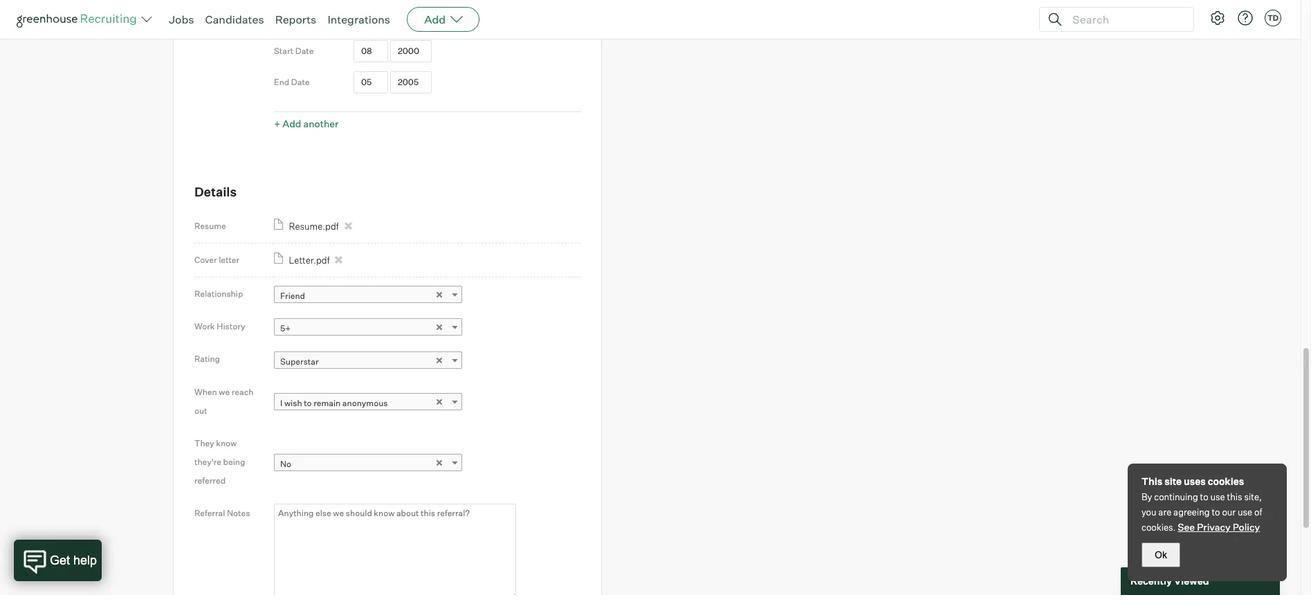 Task type: describe. For each thing, give the bounding box(es) containing it.
friend link
[[274, 286, 462, 306]]

relationship
[[194, 289, 243, 299]]

MM text field
[[354, 71, 388, 94]]

integrations
[[328, 12, 390, 26]]

i
[[280, 398, 282, 408]]

to for remain
[[304, 398, 312, 408]]

referral
[[194, 508, 225, 518]]

friend
[[280, 291, 305, 301]]

MM text field
[[354, 40, 388, 62]]

jobs
[[169, 12, 194, 26]]

reach
[[232, 387, 253, 397]]

our
[[1222, 506, 1236, 518]]

resume.pdf
[[289, 221, 339, 232]]

5+
[[280, 323, 291, 334]]

ok
[[1155, 549, 1167, 560]]

letter.pdf
[[289, 255, 330, 266]]

integrations link
[[328, 12, 390, 26]]

i wish to remain anonymous link
[[274, 393, 462, 413]]

start
[[274, 46, 294, 56]]

when
[[194, 387, 217, 397]]

anonymous
[[342, 398, 388, 408]]

of
[[1254, 506, 1262, 518]]

history
[[217, 321, 245, 332]]

see privacy policy
[[1178, 521, 1260, 533]]

this
[[1142, 475, 1163, 487]]

work history
[[194, 321, 245, 332]]

see privacy policy link
[[1178, 521, 1260, 533]]

configure image
[[1209, 10, 1226, 26]]

cover letter
[[194, 255, 240, 265]]

cover
[[194, 255, 217, 265]]

this site uses cookies
[[1142, 475, 1244, 487]]

+ add another link
[[274, 118, 339, 130]]

education element
[[274, 0, 581, 134]]

viewed
[[1174, 575, 1209, 587]]

candidates link
[[205, 12, 264, 26]]

+ add another
[[274, 118, 339, 130]]

they
[[194, 438, 214, 448]]

date for start date
[[295, 46, 314, 56]]

cookies
[[1208, 475, 1244, 487]]

details
[[194, 184, 237, 200]]

no
[[280, 459, 291, 469]]

referred
[[194, 475, 226, 486]]

5+ link
[[274, 319, 462, 339]]

2 vertical spatial to
[[1212, 506, 1220, 518]]

end date
[[274, 77, 310, 88]]

date for end date
[[291, 77, 310, 88]]

see
[[1178, 521, 1195, 533]]

add inside add popup button
[[424, 12, 446, 26]]

work
[[194, 321, 215, 332]]

superstar link
[[274, 351, 462, 371]]

site
[[1165, 475, 1182, 487]]

end
[[274, 77, 289, 88]]

start date
[[274, 46, 314, 56]]

this
[[1227, 491, 1242, 502]]

cookies.
[[1142, 522, 1176, 533]]

when we reach out
[[194, 387, 253, 416]]

you
[[1142, 506, 1157, 518]]

are
[[1159, 506, 1172, 518]]

Search text field
[[1069, 9, 1181, 29]]

agreeing
[[1174, 506, 1210, 518]]

they know they're being referred
[[194, 438, 245, 486]]



Task type: locate. For each thing, give the bounding box(es) containing it.
1 horizontal spatial to
[[1200, 491, 1209, 502]]

add right +
[[282, 118, 301, 130]]

use left of
[[1238, 506, 1252, 518]]

+
[[274, 118, 280, 130]]

1 vertical spatial yyyy text field
[[390, 71, 432, 94]]

i wish to remain anonymous
[[280, 398, 388, 408]]

YYYY text field
[[390, 40, 432, 62], [390, 71, 432, 94]]

we
[[219, 387, 230, 397]]

rating
[[194, 354, 220, 364]]

reports link
[[275, 12, 316, 26]]

referral notes
[[194, 508, 250, 518]]

reports
[[275, 12, 316, 26]]

Referral Notes text field
[[274, 504, 516, 595]]

0 horizontal spatial use
[[1211, 491, 1225, 502]]

letter
[[219, 255, 240, 265]]

0 vertical spatial to
[[304, 398, 312, 408]]

1 vertical spatial add
[[282, 118, 301, 130]]

privacy
[[1197, 521, 1231, 533]]

engineering link
[[354, 11, 542, 31]]

to down uses
[[1200, 491, 1209, 502]]

1 vertical spatial to
[[1200, 491, 1209, 502]]

date right start
[[295, 46, 314, 56]]

know
[[216, 438, 237, 448]]

jobs link
[[169, 12, 194, 26]]

being
[[223, 456, 245, 467]]

wish
[[284, 398, 302, 408]]

policy
[[1233, 521, 1260, 533]]

yyyy text field for start date
[[390, 40, 432, 62]]

yyyy text field right mm text field
[[390, 40, 432, 62]]

superstar
[[280, 356, 319, 367]]

date right end
[[291, 77, 310, 88]]

notes
[[227, 508, 250, 518]]

use left this
[[1211, 491, 1225, 502]]

add right engineering
[[424, 12, 446, 26]]

another
[[303, 118, 339, 130]]

they're
[[194, 456, 221, 467]]

1 vertical spatial date
[[291, 77, 310, 88]]

continuing
[[1154, 491, 1198, 502]]

no link
[[274, 454, 462, 474]]

0 vertical spatial date
[[295, 46, 314, 56]]

use
[[1211, 491, 1225, 502], [1238, 506, 1252, 518]]

add inside education "element"
[[282, 118, 301, 130]]

to left the our
[[1212, 506, 1220, 518]]

discipline
[[274, 15, 312, 25]]

1 horizontal spatial use
[[1238, 506, 1252, 518]]

by continuing to use this site, you are agreeing to our use of cookies.
[[1142, 491, 1262, 533]]

td button
[[1262, 7, 1284, 29]]

recently
[[1131, 575, 1172, 587]]

greenhouse recruiting image
[[17, 11, 141, 28]]

date
[[295, 46, 314, 56], [291, 77, 310, 88]]

to for use
[[1200, 491, 1209, 502]]

td
[[1268, 13, 1279, 23]]

remain
[[314, 398, 341, 408]]

yyyy text field right mm text box
[[390, 71, 432, 94]]

candidates
[[205, 12, 264, 26]]

1 yyyy text field from the top
[[390, 40, 432, 62]]

1 vertical spatial use
[[1238, 506, 1252, 518]]

resume
[[194, 221, 226, 231]]

0 horizontal spatial add
[[282, 118, 301, 130]]

to right wish
[[304, 398, 312, 408]]

uses
[[1184, 475, 1206, 487]]

1 horizontal spatial add
[[424, 12, 446, 26]]

add
[[424, 12, 446, 26], [282, 118, 301, 130]]

ok button
[[1142, 542, 1180, 567]]

0 vertical spatial yyyy text field
[[390, 40, 432, 62]]

site,
[[1244, 491, 1262, 502]]

yyyy text field for end date
[[390, 71, 432, 94]]

to
[[304, 398, 312, 408], [1200, 491, 1209, 502], [1212, 506, 1220, 518]]

engineering
[[360, 15, 407, 26]]

0 vertical spatial add
[[424, 12, 446, 26]]

0 vertical spatial use
[[1211, 491, 1225, 502]]

by
[[1142, 491, 1152, 502]]

2 horizontal spatial to
[[1212, 506, 1220, 518]]

out
[[194, 405, 207, 416]]

2 yyyy text field from the top
[[390, 71, 432, 94]]

add button
[[407, 7, 480, 32]]

recently viewed
[[1131, 575, 1209, 587]]

0 horizontal spatial to
[[304, 398, 312, 408]]

td button
[[1265, 10, 1281, 26]]



Task type: vqa. For each thing, say whether or not it's contained in the screenshot.
Rating
yes



